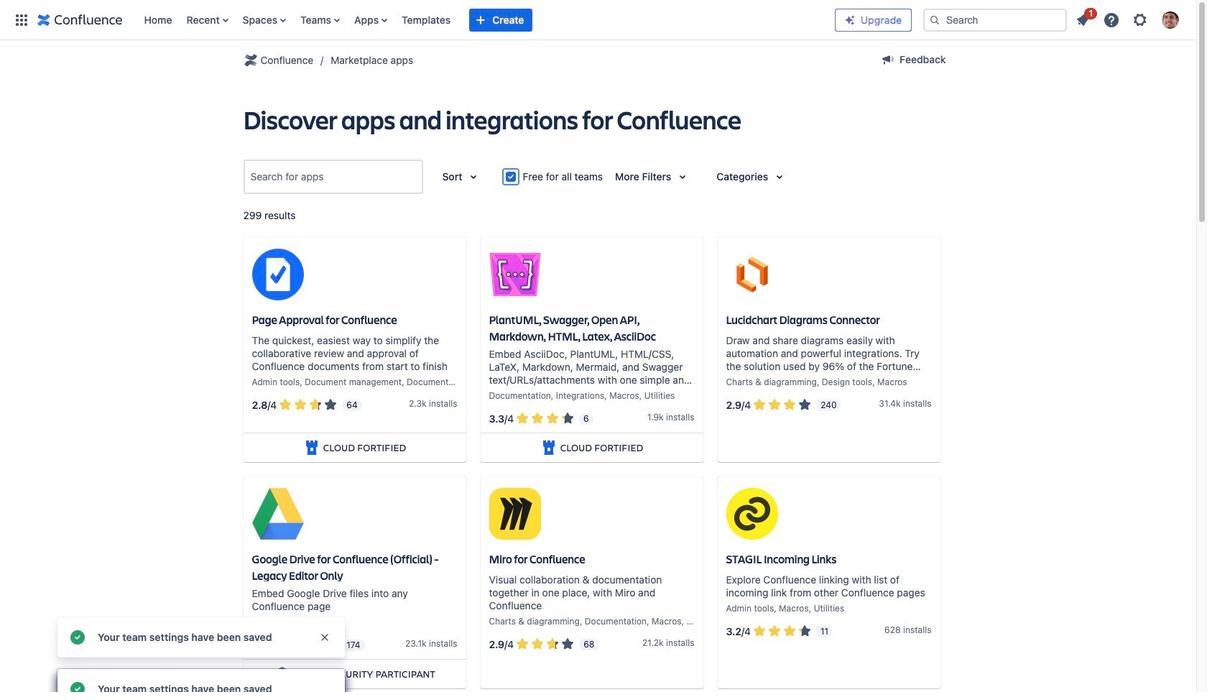 Task type: locate. For each thing, give the bounding box(es) containing it.
cloud fortified app badge image for page approval for confluence image
[[303, 440, 320, 457]]

search image
[[930, 14, 941, 26]]

2 cloud fortified app badge image from the left
[[540, 440, 558, 457]]

list for premium image
[[1070, 5, 1188, 33]]

success image
[[69, 681, 86, 692], [69, 681, 86, 692]]

0 horizontal spatial list
[[137, 0, 835, 40]]

list item
[[1070, 5, 1098, 31]]

0 horizontal spatial cloud fortified app badge image
[[303, 440, 320, 457]]

cloud fortified app badge image
[[303, 440, 320, 457], [540, 440, 558, 457]]

google drive for confluence (official) - legacy editor only image
[[252, 488, 304, 540]]

list item inside list
[[1070, 5, 1098, 31]]

1 horizontal spatial cloud fortified app badge image
[[540, 440, 558, 457]]

list
[[137, 0, 835, 40], [1070, 5, 1188, 33]]

miro for confluence image
[[489, 488, 541, 540]]

global element
[[9, 0, 835, 40]]

success image
[[69, 629, 86, 646]]

1 horizontal spatial list
[[1070, 5, 1188, 33]]

1 cloud fortified app badge image from the left
[[303, 440, 320, 457]]

banner
[[0, 0, 1197, 40]]

premium image
[[845, 14, 856, 26]]

None search field
[[924, 8, 1068, 31]]

dismiss image
[[319, 632, 331, 643]]

context icon image
[[242, 52, 259, 69], [242, 52, 259, 69]]

confluence image
[[37, 11, 123, 28], [37, 11, 123, 28]]



Task type: describe. For each thing, give the bounding box(es) containing it.
help icon image
[[1103, 11, 1121, 28]]

cloud fortified app badge image for the plantuml, swagger, open api, markdown, html, latex, asciidoc image
[[540, 440, 558, 457]]

settings icon image
[[1132, 11, 1149, 28]]

notification icon image
[[1075, 11, 1092, 28]]

page approval for confluence image
[[252, 249, 304, 301]]

Search for apps field
[[246, 164, 420, 190]]

lucidchart diagrams connector image
[[726, 249, 778, 301]]

stagil incoming links image
[[726, 488, 778, 540]]

appswitcher icon image
[[13, 11, 30, 28]]

your profile and preferences image
[[1162, 11, 1180, 28]]

plantuml, swagger, open api, markdown, html, latex, asciidoc image
[[489, 249, 541, 301]]

list for appswitcher icon
[[137, 0, 835, 40]]

Search field
[[924, 8, 1068, 31]]



Task type: vqa. For each thing, say whether or not it's contained in the screenshot.
context icon
yes



